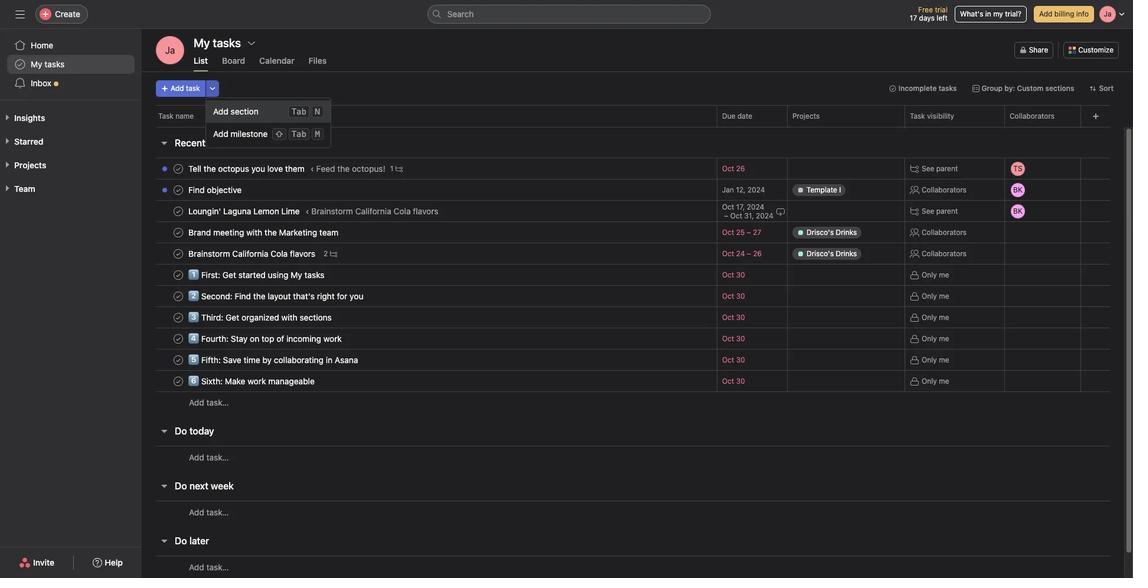 Task type: describe. For each thing, give the bounding box(es) containing it.
projects inside dropdown button
[[14, 160, 46, 170]]

section
[[231, 106, 259, 116]]

by:
[[1005, 84, 1016, 93]]

add section
[[213, 106, 259, 116]]

add for add task… button related to next
[[189, 507, 204, 517]]

only for 4️⃣ fourth: stay on top of incoming work 'cell'
[[922, 334, 938, 343]]

completed image for completed checkbox in the tell the octopus you love them 'cell'
[[171, 162, 186, 176]]

brand meeting with the marketing team cell
[[142, 222, 718, 243]]

do later
[[175, 536, 209, 547]]

hide sidebar image
[[15, 9, 25, 19]]

task… for later
[[207, 562, 229, 572]]

invite button
[[11, 552, 62, 574]]

trial
[[936, 5, 948, 14]]

billing
[[1055, 9, 1075, 18]]

add billing info button
[[1035, 6, 1095, 22]]

group
[[982, 84, 1003, 93]]

collapse task list for this section image
[[160, 482, 169, 491]]

incomplete tasks
[[899, 84, 957, 93]]

12,
[[736, 186, 746, 194]]

sort button
[[1085, 80, 1120, 97]]

name
[[176, 112, 194, 121]]

my
[[994, 9, 1004, 18]]

do next week
[[175, 481, 234, 492]]

Find objective text field
[[186, 184, 245, 196]]

add task… button for next
[[189, 506, 229, 519]]

n
[[315, 107, 320, 116]]

5️⃣ fifth: save time by collaborating in asana cell
[[142, 349, 718, 371]]

completed checkbox for 1️⃣ first: get started using my tasks text box in the top of the page
[[171, 268, 186, 282]]

help
[[105, 558, 123, 568]]

oct 17, 2024 – oct 31, 2024
[[723, 202, 774, 220]]

4️⃣ fourth: stay on top of incoming work cell
[[142, 328, 718, 350]]

completed image for 1️⃣ first: get started using my tasks text box in the top of the page
[[171, 268, 186, 282]]

the
[[338, 164, 350, 174]]

completed checkbox for "brand meeting with the marketing team" text box
[[171, 225, 186, 240]]

sort
[[1100, 84, 1114, 93]]

tell the octopus you love them cell
[[142, 158, 718, 180]]

‹ feed the octopus! row
[[142, 157, 1125, 181]]

me for 2️⃣ second: find the layout that's right for you cell
[[940, 292, 950, 300]]

Brainstorm California Cola flavors text field
[[186, 248, 319, 260]]

25
[[737, 228, 745, 237]]

task for task name
[[158, 112, 174, 121]]

incomplete tasks button
[[884, 80, 963, 97]]

Loungin' Laguna Lemon Lime text field
[[186, 205, 303, 217]]

add for add billing info button
[[1040, 9, 1053, 18]]

cola
[[394, 206, 411, 216]]

row containing task name
[[142, 105, 1134, 127]]

trial?
[[1006, 9, 1022, 18]]

task… inside header recently assigned tree grid
[[207, 398, 229, 408]]

30 for 5️⃣ fifth: save time by collaborating in asana cell
[[737, 356, 746, 365]]

me for 6️⃣ sixth: make work manageable 'cell'
[[940, 377, 950, 386]]

2024 for 12,
[[748, 186, 766, 194]]

custom
[[1018, 84, 1044, 93]]

tasks for my tasks
[[44, 59, 65, 69]]

customize button
[[1064, 42, 1120, 58]]

customize
[[1079, 45, 1114, 54]]

share button
[[1015, 42, 1054, 58]]

parent for ‹ brainstorm california cola flavors row in the top of the page
[[937, 207, 959, 215]]

find objective cell
[[142, 179, 718, 201]]

30 for 2️⃣ second: find the layout that's right for you cell
[[737, 292, 746, 301]]

do today
[[175, 426, 214, 437]]

add for add task… button for today
[[189, 452, 204, 462]]

add task… button for today
[[189, 451, 229, 464]]

what's in my trial?
[[961, 9, 1022, 18]]

week
[[211, 481, 234, 492]]

oct 30 for 6️⃣ sixth: make work manageable 'cell'
[[723, 377, 746, 386]]

global element
[[0, 29, 142, 100]]

oct 30 for 5️⃣ fifth: save time by collaborating in asana cell
[[723, 356, 746, 365]]

free trial 17 days left
[[910, 5, 948, 22]]

17,
[[737, 202, 745, 211]]

only me for 1️⃣ first: get started using my tasks "cell"
[[922, 270, 950, 279]]

do for do later
[[175, 536, 187, 547]]

3️⃣ third: get organized with sections cell
[[142, 307, 718, 329]]

add task
[[171, 84, 200, 93]]

completed checkbox for "2️⃣ second: find the layout that's right for you" text box
[[171, 289, 186, 303]]

free
[[919, 5, 934, 14]]

‹ brainstorm california cola flavors
[[306, 206, 439, 216]]

create
[[55, 9, 80, 19]]

completed image for 4️⃣ fourth: stay on top of incoming work text field
[[171, 332, 186, 346]]

completed checkbox for 6️⃣ sixth: make work manageable text field
[[171, 374, 186, 388]]

completed image for 5️⃣ fifth: save time by collaborating in asana 'text field'
[[171, 353, 186, 367]]

30 for 3️⃣ third: get organized with sections "cell"
[[737, 313, 746, 322]]

0 vertical spatial projects
[[793, 112, 820, 121]]

2️⃣ second: find the layout that's right for you cell
[[142, 285, 718, 307]]

1 add task… row from the top
[[142, 392, 1125, 414]]

only for 5️⃣ fifth: save time by collaborating in asana cell
[[922, 355, 938, 364]]

later
[[190, 536, 209, 547]]

completed image for the "3️⃣ third: get organized with sections" text box
[[171, 310, 186, 325]]

add left the task
[[171, 84, 184, 93]]

list
[[194, 56, 208, 66]]

ja
[[165, 45, 175, 56]]

– for oct 24
[[747, 249, 752, 258]]

add task… row for do later
[[142, 556, 1125, 578]]

california
[[356, 206, 392, 216]]

team button
[[0, 183, 35, 195]]

add task button
[[156, 80, 205, 97]]

tab inside add section menu item
[[292, 107, 307, 116]]

completed image inside 6️⃣ sixth: make work manageable 'cell'
[[171, 374, 186, 388]]

oct 30 for 1️⃣ first: get started using my tasks "cell"
[[723, 271, 746, 279]]

collapse task list for this section image for recently assigned
[[160, 138, 169, 148]]

due date
[[723, 112, 753, 121]]

24
[[737, 249, 745, 258]]

‹ for ‹ feed the octopus!
[[311, 164, 314, 174]]

⇧
[[275, 129, 283, 139]]

only for 1️⃣ first: get started using my tasks "cell"
[[922, 270, 938, 279]]

what's in my trial? button
[[955, 6, 1027, 22]]

4️⃣ Fourth: Stay on top of incoming work text field
[[186, 333, 346, 345]]

group by: custom sections button
[[968, 80, 1080, 97]]

search button
[[427, 5, 711, 24]]

recently assigned button
[[175, 132, 255, 154]]

6️⃣ Sixth: Make work manageable text field
[[186, 375, 318, 387]]

add billing info
[[1040, 9, 1090, 18]]

oct 30 for 2️⃣ second: find the layout that's right for you cell
[[723, 292, 746, 301]]

brainstorm
[[312, 206, 353, 216]]

completed checkbox for loungin' laguna lemon lime "text field"
[[171, 204, 186, 218]]

1️⃣ First: Get started using My tasks text field
[[186, 269, 328, 281]]

30 for 4️⃣ fourth: stay on top of incoming work 'cell'
[[737, 334, 746, 343]]

sections
[[1046, 84, 1075, 93]]

my tasks
[[31, 59, 65, 69]]

share
[[1030, 45, 1049, 54]]

jan
[[723, 186, 734, 194]]

what's
[[961, 9, 984, 18]]

repeats image
[[776, 207, 786, 216]]

‹ for ‹ brainstorm california cola flavors
[[306, 206, 309, 216]]

see for ‹ feed the octopus! row
[[922, 164, 935, 173]]

create button
[[35, 5, 88, 24]]

collapse task list for this section image for do today
[[160, 427, 169, 436]]

m
[[315, 129, 320, 139]]

completed checkbox inside the find objective cell
[[171, 183, 186, 197]]

jan 12, 2024
[[723, 186, 766, 194]]

today
[[190, 426, 214, 437]]

collaborators for brand meeting with the marketing team cell
[[922, 228, 967, 237]]



Task type: vqa. For each thing, say whether or not it's contained in the screenshot.
⇧
yes



Task type: locate. For each thing, give the bounding box(es) containing it.
left
[[937, 14, 948, 22]]

collapse task list for this section image down task name
[[160, 138, 169, 148]]

0 vertical spatial see
[[922, 164, 935, 173]]

tasks up the visibility
[[939, 84, 957, 93]]

1 task… from the top
[[207, 398, 229, 408]]

add task… button for later
[[189, 561, 229, 574]]

add inside menu item
[[213, 106, 229, 116]]

1 horizontal spatial task
[[911, 112, 926, 121]]

starred button
[[0, 136, 43, 148]]

1 only from the top
[[922, 270, 938, 279]]

1 horizontal spatial ‹
[[311, 164, 314, 174]]

2️⃣ Second: Find the layout that's right for you text field
[[186, 290, 367, 302]]

collapse task list for this section image
[[160, 138, 169, 148], [160, 427, 169, 436], [160, 536, 169, 546]]

starred
[[14, 136, 43, 147]]

3 only from the top
[[922, 313, 938, 322]]

‹
[[311, 164, 314, 174], [306, 206, 309, 216]]

2 oct 30 from the top
[[723, 292, 746, 301]]

6 30 from the top
[[737, 377, 746, 386]]

add task… up today
[[189, 398, 229, 408]]

30 for 6️⃣ sixth: make work manageable 'cell'
[[737, 377, 746, 386]]

1 do from the top
[[175, 426, 187, 437]]

2 tab from the top
[[292, 129, 307, 139]]

2 see from the top
[[922, 207, 935, 215]]

list link
[[194, 56, 208, 71]]

see inside ‹ brainstorm california cola flavors row
[[922, 207, 935, 215]]

2 only from the top
[[922, 292, 938, 300]]

do inside button
[[175, 426, 187, 437]]

add down the 'do today' button
[[189, 452, 204, 462]]

1 vertical spatial parent
[[937, 207, 959, 215]]

Completed checkbox
[[171, 162, 186, 176], [171, 183, 186, 197], [171, 204, 186, 218], [171, 225, 186, 240], [171, 247, 186, 261]]

task… up today
[[207, 398, 229, 408]]

task… up week
[[207, 452, 229, 462]]

tasks
[[44, 59, 65, 69], [939, 84, 957, 93]]

next
[[190, 481, 209, 492]]

my
[[31, 59, 42, 69]]

me for 3️⃣ third: get organized with sections "cell"
[[940, 313, 950, 322]]

completed checkbox inside 2️⃣ second: find the layout that's right for you cell
[[171, 289, 186, 303]]

‹ brainstorm california cola flavors row
[[142, 199, 1125, 223]]

task name column header
[[156, 105, 721, 127]]

files link
[[309, 56, 327, 71]]

due
[[723, 112, 736, 121]]

6 only from the top
[[922, 377, 938, 386]]

only me for 2️⃣ second: find the layout that's right for you cell
[[922, 292, 950, 300]]

3 oct 30 from the top
[[723, 313, 746, 322]]

1 parent from the top
[[937, 164, 959, 173]]

6 me from the top
[[940, 377, 950, 386]]

2 parent from the top
[[937, 207, 959, 215]]

2
[[324, 249, 328, 258]]

tasks for incomplete tasks
[[939, 84, 957, 93]]

3 only me from the top
[[922, 313, 950, 322]]

add task… row for do today
[[142, 446, 1125, 469]]

1 completed image from the top
[[171, 162, 186, 176]]

oct 30
[[723, 271, 746, 279], [723, 292, 746, 301], [723, 313, 746, 322], [723, 334, 746, 343], [723, 356, 746, 365], [723, 377, 746, 386]]

5 only from the top
[[922, 355, 938, 364]]

tab left m
[[292, 129, 307, 139]]

add down later on the left bottom of page
[[189, 562, 204, 572]]

add task… button up today
[[189, 396, 229, 409]]

completed checkbox for 5️⃣ fifth: save time by collaborating in asana 'text field'
[[171, 353, 186, 367]]

3 add task… button from the top
[[189, 506, 229, 519]]

3 completed image from the top
[[171, 268, 186, 282]]

5 only me from the top
[[922, 355, 950, 364]]

1 completed image from the top
[[171, 183, 186, 197]]

– left 27
[[747, 228, 751, 237]]

task inside column header
[[158, 112, 174, 121]]

collapse task list for this section image left do today
[[160, 427, 169, 436]]

only me for 6️⃣ sixth: make work manageable 'cell'
[[922, 377, 950, 386]]

Tell the octopus you love them text field
[[186, 163, 308, 175]]

task for task visibility
[[911, 112, 926, 121]]

completed checkbox inside 1️⃣ first: get started using my tasks "cell"
[[171, 268, 186, 282]]

only me for 5️⃣ fifth: save time by collaborating in asana cell
[[922, 355, 950, 364]]

do for do next week
[[175, 481, 187, 492]]

4 add task… row from the top
[[142, 556, 1125, 578]]

completed checkbox inside brand meeting with the marketing team cell
[[171, 225, 186, 240]]

completed image inside tell the octopus you love them 'cell'
[[171, 162, 186, 176]]

3 add task… from the top
[[189, 507, 229, 517]]

0 vertical spatial –
[[725, 211, 729, 220]]

brainstorm california cola flavors cell
[[142, 243, 718, 265]]

1 vertical spatial see
[[922, 207, 935, 215]]

2024 right "17,"
[[747, 202, 765, 211]]

home link
[[7, 36, 135, 55]]

add up do today
[[189, 398, 204, 408]]

3 add task… row from the top
[[142, 501, 1125, 523]]

completed image inside the find objective cell
[[171, 183, 186, 197]]

2024 for 17,
[[747, 202, 765, 211]]

– left "17,"
[[725, 211, 729, 220]]

completed image inside 5️⃣ fifth: save time by collaborating in asana cell
[[171, 353, 186, 367]]

show options image
[[247, 38, 256, 48]]

oct 30 for 4️⃣ fourth: stay on top of incoming work 'cell'
[[723, 334, 746, 343]]

task
[[186, 84, 200, 93]]

only for 3️⃣ third: get organized with sections "cell"
[[922, 313, 938, 322]]

0 vertical spatial see parent
[[922, 164, 959, 173]]

2 30 from the top
[[737, 292, 746, 301]]

do left later on the left bottom of page
[[175, 536, 187, 547]]

info
[[1077, 9, 1090, 18]]

6 completed checkbox from the top
[[171, 374, 186, 388]]

1 me from the top
[[940, 270, 950, 279]]

1 vertical spatial projects
[[14, 160, 46, 170]]

board
[[222, 56, 245, 66]]

0 vertical spatial parent
[[937, 164, 959, 173]]

add task… down do next week
[[189, 507, 229, 517]]

0 vertical spatial ‹
[[311, 164, 314, 174]]

tasks inside the global element
[[44, 59, 65, 69]]

completed checkbox inside 4️⃣ fourth: stay on top of incoming work 'cell'
[[171, 332, 186, 346]]

add for add section menu item
[[213, 106, 229, 116]]

1
[[390, 164, 394, 173]]

add down next
[[189, 507, 204, 517]]

recently assigned
[[175, 138, 255, 148]]

add task… button down today
[[189, 451, 229, 464]]

add task… inside header recently assigned tree grid
[[189, 398, 229, 408]]

add task… row for do next week
[[142, 501, 1125, 523]]

4 completed image from the top
[[171, 310, 186, 325]]

1 see parent from the top
[[922, 164, 959, 173]]

4 add task… from the top
[[189, 562, 229, 572]]

row
[[142, 105, 1134, 127], [156, 126, 1111, 128], [142, 178, 1125, 202], [142, 221, 1125, 244], [142, 242, 1125, 266], [142, 263, 1125, 287], [142, 284, 1125, 308], [142, 306, 1125, 329], [142, 327, 1125, 351], [142, 348, 1125, 372], [142, 370, 1125, 393]]

1 add task… button from the top
[[189, 396, 229, 409]]

2 add task… from the top
[[189, 452, 229, 462]]

0 horizontal spatial projects
[[14, 160, 46, 170]]

1 vertical spatial tab
[[292, 129, 307, 139]]

task… for today
[[207, 452, 229, 462]]

30 for 1️⃣ first: get started using my tasks "cell"
[[737, 271, 746, 279]]

‹ inside tell the octopus you love them 'cell'
[[311, 164, 314, 174]]

3 me from the top
[[940, 313, 950, 322]]

completed image
[[171, 183, 186, 197], [171, 247, 186, 261], [171, 268, 186, 282], [171, 310, 186, 325], [171, 332, 186, 346], [171, 353, 186, 367]]

me for 5️⃣ fifth: save time by collaborating in asana cell
[[940, 355, 950, 364]]

see for ‹ brainstorm california cola flavors row in the top of the page
[[922, 207, 935, 215]]

1 vertical spatial –
[[747, 228, 751, 237]]

completed checkbox inside 6️⃣ sixth: make work manageable 'cell'
[[171, 374, 186, 388]]

me for 1️⃣ first: get started using my tasks "cell"
[[940, 270, 950, 279]]

completed image inside 1️⃣ first: get started using my tasks "cell"
[[171, 268, 186, 282]]

26 inside row
[[754, 249, 762, 258]]

completed checkbox inside brainstorm california cola flavors 'cell'
[[171, 247, 186, 261]]

completed image for completed checkbox within the loungin' laguna lemon lime cell
[[171, 204, 186, 218]]

6 oct 30 from the top
[[723, 377, 746, 386]]

see parent inside ‹ brainstorm california cola flavors row
[[922, 207, 959, 215]]

completed image for completed checkbox inside brand meeting with the marketing team cell
[[171, 225, 186, 240]]

parent inside ‹ brainstorm california cola flavors row
[[937, 207, 959, 215]]

completed image inside 3️⃣ third: get organized with sections "cell"
[[171, 310, 186, 325]]

2 only me from the top
[[922, 292, 950, 300]]

3 completed image from the top
[[171, 225, 186, 240]]

1 horizontal spatial tasks
[[939, 84, 957, 93]]

3 30 from the top
[[737, 313, 746, 322]]

octopus!
[[352, 164, 386, 174]]

add task… row
[[142, 392, 1125, 414], [142, 446, 1125, 469], [142, 501, 1125, 523], [142, 556, 1125, 578]]

projects button
[[0, 160, 46, 171]]

search list box
[[427, 5, 711, 24]]

search
[[448, 9, 474, 19]]

collaborators for brainstorm california cola flavors 'cell'
[[922, 249, 967, 258]]

linked projects for tell the octopus you love them cell
[[788, 158, 906, 180]]

2 task… from the top
[[207, 452, 229, 462]]

task… down later on the left bottom of page
[[207, 562, 229, 572]]

completed checkbox inside tell the octopus you love them 'cell'
[[171, 162, 186, 176]]

3️⃣ Third: Get organized with sections text field
[[186, 312, 336, 323]]

completed checkbox inside 3️⃣ third: get organized with sections "cell"
[[171, 310, 186, 325]]

collaborators
[[1010, 112, 1055, 121], [922, 185, 967, 194], [922, 228, 967, 237], [922, 249, 967, 258]]

completed image for brainstorm california cola flavors text field on the top of the page
[[171, 247, 186, 261]]

31,
[[745, 211, 754, 220]]

incomplete
[[899, 84, 937, 93]]

0 vertical spatial tab
[[292, 107, 307, 116]]

row containing 2
[[142, 242, 1125, 266]]

1 vertical spatial do
[[175, 481, 187, 492]]

completed checkbox for 4️⃣ fourth: stay on top of incoming work text field
[[171, 332, 186, 346]]

completed image inside loungin' laguna lemon lime cell
[[171, 204, 186, 218]]

0 vertical spatial tasks
[[44, 59, 65, 69]]

27
[[753, 228, 762, 237]]

add inside header recently assigned tree grid
[[189, 398, 204, 408]]

only me for 4️⃣ fourth: stay on top of incoming work 'cell'
[[922, 334, 950, 343]]

tab
[[292, 107, 307, 116], [292, 129, 307, 139]]

inbox
[[31, 78, 51, 88]]

oct 25 – 27
[[723, 228, 762, 237]]

add task… button down do next week
[[189, 506, 229, 519]]

only for 2️⃣ second: find the layout that's right for you cell
[[922, 292, 938, 300]]

add task… down today
[[189, 452, 229, 462]]

add task… for today
[[189, 452, 229, 462]]

linked projects for 4️⃣ fourth: stay on top of incoming work cell
[[788, 328, 906, 350]]

1 vertical spatial ‹
[[306, 206, 309, 216]]

do inside "button"
[[175, 536, 187, 547]]

add left billing
[[1040, 9, 1053, 18]]

2 completed image from the top
[[171, 247, 186, 261]]

date
[[738, 112, 753, 121]]

add field image
[[1093, 113, 1100, 120]]

milestone
[[231, 129, 268, 139]]

completed image inside 2️⃣ second: find the layout that's right for you cell
[[171, 289, 186, 303]]

1 vertical spatial tasks
[[939, 84, 957, 93]]

feed
[[316, 164, 335, 174]]

completed image inside brainstorm california cola flavors 'cell'
[[171, 247, 186, 261]]

5 completed checkbox from the top
[[171, 353, 186, 367]]

4 only from the top
[[922, 334, 938, 343]]

only for 6️⃣ sixth: make work manageable 'cell'
[[922, 377, 938, 386]]

completed checkbox inside 5️⃣ fifth: save time by collaborating in asana cell
[[171, 353, 186, 367]]

add task… button
[[189, 396, 229, 409], [189, 451, 229, 464], [189, 506, 229, 519], [189, 561, 229, 574]]

6️⃣ sixth: make work manageable cell
[[142, 370, 718, 392]]

1 button
[[388, 163, 406, 175]]

loungin' laguna lemon lime cell
[[142, 200, 718, 222]]

oct 24 – 26
[[723, 249, 762, 258]]

– inside oct 17, 2024 – oct 31, 2024
[[725, 211, 729, 220]]

only me
[[922, 270, 950, 279], [922, 292, 950, 300], [922, 313, 950, 322], [922, 334, 950, 343], [922, 355, 950, 364], [922, 377, 950, 386]]

4 add task… button from the top
[[189, 561, 229, 574]]

1 completed checkbox from the top
[[171, 268, 186, 282]]

completed checkbox inside loungin' laguna lemon lime cell
[[171, 204, 186, 218]]

parent inside ‹ feed the octopus! row
[[937, 164, 959, 173]]

5 30 from the top
[[737, 356, 746, 365]]

tasks right my
[[44, 59, 65, 69]]

2 vertical spatial do
[[175, 536, 187, 547]]

board link
[[222, 56, 245, 71]]

add section menu item
[[206, 100, 331, 123]]

add task… for next
[[189, 507, 229, 517]]

do later button
[[175, 531, 209, 552]]

30
[[737, 271, 746, 279], [737, 292, 746, 301], [737, 313, 746, 322], [737, 334, 746, 343], [737, 356, 746, 365], [737, 377, 746, 386]]

more actions image
[[209, 85, 216, 92]]

6 only me from the top
[[922, 377, 950, 386]]

3 task… from the top
[[207, 507, 229, 517]]

‹ left 'brainstorm'
[[306, 206, 309, 216]]

5 oct 30 from the top
[[723, 356, 746, 365]]

add task… button down later on the left bottom of page
[[189, 561, 229, 574]]

0 vertical spatial 26
[[737, 164, 745, 173]]

linked projects for 6️⃣ sixth: make work manageable cell
[[788, 370, 906, 392]]

26 inside ‹ feed the octopus! row
[[737, 164, 745, 173]]

3 collapse task list for this section image from the top
[[160, 536, 169, 546]]

home
[[31, 40, 53, 50]]

5️⃣ Fifth: Save time by collaborating in Asana text field
[[186, 354, 362, 366]]

completed image
[[171, 162, 186, 176], [171, 204, 186, 218], [171, 225, 186, 240], [171, 289, 186, 303], [171, 374, 186, 388]]

– right 24
[[747, 249, 752, 258]]

2 vertical spatial –
[[747, 249, 752, 258]]

days
[[920, 14, 935, 22]]

recently
[[175, 138, 213, 148]]

3 completed checkbox from the top
[[171, 204, 186, 218]]

0 vertical spatial collapse task list for this section image
[[160, 138, 169, 148]]

3 do from the top
[[175, 536, 187, 547]]

add down add section
[[213, 129, 229, 139]]

add inside button
[[1040, 9, 1053, 18]]

add for 4th add task… button from the bottom
[[189, 398, 204, 408]]

Brand meeting with the Marketing team text field
[[186, 227, 342, 238]]

0 horizontal spatial 26
[[737, 164, 745, 173]]

ja button
[[156, 36, 184, 64]]

2 do from the top
[[175, 481, 187, 492]]

calendar link
[[259, 56, 295, 71]]

add task… for later
[[189, 562, 229, 572]]

header recently assigned tree grid
[[142, 157, 1125, 414]]

1 collapse task list for this section image from the top
[[160, 138, 169, 148]]

task left name on the top left
[[158, 112, 174, 121]]

task left the visibility
[[911, 112, 926, 121]]

4 30 from the top
[[737, 334, 746, 343]]

tab left "n"
[[292, 107, 307, 116]]

parent for ‹ feed the octopus! row
[[937, 164, 959, 173]]

5 completed image from the top
[[171, 332, 186, 346]]

‹ feed the octopus!
[[311, 164, 386, 174]]

1 completed checkbox from the top
[[171, 162, 186, 176]]

1 task from the left
[[158, 112, 174, 121]]

2024 right the 12,
[[748, 186, 766, 194]]

2 add task… button from the top
[[189, 451, 229, 464]]

tasks inside dropdown button
[[939, 84, 957, 93]]

1 see from the top
[[922, 164, 935, 173]]

see parent for ‹ feed the octopus! row
[[922, 164, 959, 173]]

do left today
[[175, 426, 187, 437]]

add
[[1040, 9, 1053, 18], [171, 84, 184, 93], [213, 106, 229, 116], [213, 129, 229, 139], [189, 398, 204, 408], [189, 452, 204, 462], [189, 507, 204, 517], [189, 562, 204, 572]]

do inside button
[[175, 481, 187, 492]]

my tasks
[[194, 36, 241, 50]]

add task… down later on the left bottom of page
[[189, 562, 229, 572]]

17
[[910, 14, 918, 22]]

completed image inside 4️⃣ fourth: stay on top of incoming work 'cell'
[[171, 332, 186, 346]]

5 me from the top
[[940, 355, 950, 364]]

5 completed checkbox from the top
[[171, 247, 186, 261]]

0 horizontal spatial task
[[158, 112, 174, 121]]

1 horizontal spatial projects
[[793, 112, 820, 121]]

2 completed checkbox from the top
[[171, 289, 186, 303]]

do for do today
[[175, 426, 187, 437]]

assigned
[[216, 138, 255, 148]]

1 vertical spatial collapse task list for this section image
[[160, 427, 169, 436]]

2024
[[748, 186, 766, 194], [747, 202, 765, 211], [756, 211, 774, 220]]

4 completed image from the top
[[171, 289, 186, 303]]

0 vertical spatial do
[[175, 426, 187, 437]]

– for oct 25
[[747, 228, 751, 237]]

my tasks link
[[7, 55, 135, 74]]

only me for 3️⃣ third: get organized with sections "cell"
[[922, 313, 950, 322]]

2 completed image from the top
[[171, 204, 186, 218]]

26 up the 12,
[[737, 164, 745, 173]]

do right collapse task list for this section icon
[[175, 481, 187, 492]]

Completed checkbox
[[171, 268, 186, 282], [171, 289, 186, 303], [171, 310, 186, 325], [171, 332, 186, 346], [171, 353, 186, 367], [171, 374, 186, 388]]

2 collapse task list for this section image from the top
[[160, 427, 169, 436]]

4 oct 30 from the top
[[723, 334, 746, 343]]

1 30 from the top
[[737, 271, 746, 279]]

1 vertical spatial see parent
[[922, 207, 959, 215]]

1️⃣ first: get started using my tasks cell
[[142, 264, 718, 286]]

task… down week
[[207, 507, 229, 517]]

see inside ‹ feed the octopus! row
[[922, 164, 935, 173]]

see parent inside ‹ feed the octopus! row
[[922, 164, 959, 173]]

4 me from the top
[[940, 334, 950, 343]]

2 task from the left
[[911, 112, 926, 121]]

2 add task… row from the top
[[142, 446, 1125, 469]]

task name
[[158, 112, 194, 121]]

1 tab from the top
[[292, 107, 307, 116]]

3 completed checkbox from the top
[[171, 310, 186, 325]]

1 oct 30 from the top
[[723, 271, 746, 279]]

2 see parent from the top
[[922, 207, 959, 215]]

completed checkbox for the "3️⃣ third: get organized with sections" text box
[[171, 310, 186, 325]]

oct 26
[[723, 164, 745, 173]]

add left the section
[[213, 106, 229, 116]]

26 right 24
[[754, 249, 762, 258]]

‹ left the feed
[[311, 164, 314, 174]]

collapse task list for this section image for do later
[[160, 536, 169, 546]]

do today button
[[175, 421, 214, 442]]

2 vertical spatial collapse task list for this section image
[[160, 536, 169, 546]]

add for add task… button corresponding to later
[[189, 562, 204, 572]]

‹ inside loungin' laguna lemon lime cell
[[306, 206, 309, 216]]

files
[[309, 56, 327, 66]]

invite
[[33, 558, 54, 568]]

1 horizontal spatial 26
[[754, 249, 762, 258]]

flavors
[[413, 206, 439, 216]]

2 me from the top
[[940, 292, 950, 300]]

2 completed checkbox from the top
[[171, 183, 186, 197]]

task… for next
[[207, 507, 229, 517]]

2 button
[[321, 248, 340, 260]]

oct 30 for 3️⃣ third: get organized with sections "cell"
[[723, 313, 746, 322]]

insights
[[14, 113, 45, 123]]

4 only me from the top
[[922, 334, 950, 343]]

see parent
[[922, 164, 959, 173], [922, 207, 959, 215]]

see parent for ‹ brainstorm california cola flavors row in the top of the page
[[922, 207, 959, 215]]

1 only me from the top
[[922, 270, 950, 279]]

0 horizontal spatial ‹
[[306, 206, 309, 216]]

collapse task list for this section image left do later
[[160, 536, 169, 546]]

4 completed checkbox from the top
[[171, 332, 186, 346]]

add milestone
[[213, 129, 268, 139]]

1 add task… from the top
[[189, 398, 229, 408]]

2024 right 31, on the right
[[756, 211, 774, 220]]

4 task… from the top
[[207, 562, 229, 572]]

0 horizontal spatial tasks
[[44, 59, 65, 69]]

group by: custom sections
[[982, 84, 1075, 93]]

completed image inside brand meeting with the marketing team cell
[[171, 225, 186, 240]]

in
[[986, 9, 992, 18]]

5 completed image from the top
[[171, 374, 186, 388]]

visibility
[[928, 112, 955, 121]]

calendar
[[259, 56, 295, 66]]

collaborators for the find objective cell
[[922, 185, 967, 194]]

me for 4️⃣ fourth: stay on top of incoming work 'cell'
[[940, 334, 950, 343]]

do next week button
[[175, 476, 234, 497]]

6 completed image from the top
[[171, 353, 186, 367]]

1 vertical spatial 26
[[754, 249, 762, 258]]

completed checkbox for brainstorm california cola flavors text field on the top of the page
[[171, 247, 186, 261]]

4 completed checkbox from the top
[[171, 225, 186, 240]]



